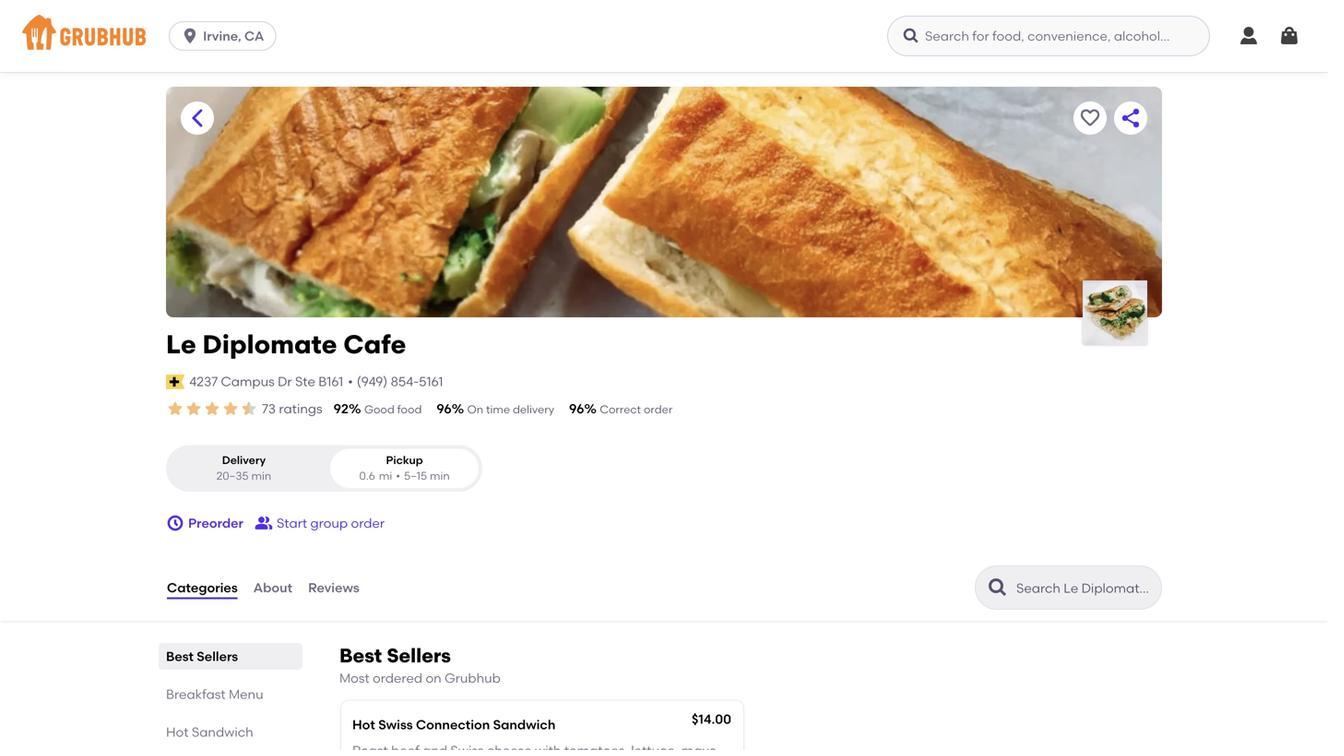 Task type: describe. For each thing, give the bounding box(es) containing it.
1 horizontal spatial svg image
[[1279, 25, 1301, 47]]

(949)
[[357, 374, 388, 390]]

svg image inside preorder 'button'
[[166, 514, 185, 533]]

reviews button
[[307, 555, 361, 621]]

73
[[262, 401, 276, 417]]

subscription pass image
[[166, 375, 185, 389]]

delivery
[[222, 453, 266, 467]]

menu
[[229, 687, 264, 702]]

time
[[486, 403, 510, 416]]

order inside button
[[351, 515, 385, 531]]

swiss
[[379, 717, 413, 733]]

on
[[426, 670, 442, 686]]

delivery
[[513, 403, 555, 416]]

delivery 20–35 min
[[216, 453, 271, 483]]

about button
[[253, 555, 294, 621]]

hot sandwich
[[166, 724, 253, 740]]

4237
[[189, 374, 218, 390]]

breakfast menu
[[166, 687, 264, 702]]

preorder button
[[166, 507, 244, 540]]

group
[[311, 515, 348, 531]]

96 for on time delivery
[[437, 401, 452, 417]]

good
[[364, 403, 395, 416]]

start group order
[[277, 515, 385, 531]]

sellers for best sellers
[[197, 649, 238, 664]]

good food
[[364, 403, 422, 416]]

min inside pickup 0.6 mi • 5–15 min
[[430, 469, 450, 483]]

grubhub
[[445, 670, 501, 686]]

73 ratings
[[262, 401, 323, 417]]

ordered
[[373, 670, 423, 686]]

breakfast
[[166, 687, 226, 702]]

share icon image
[[1120, 107, 1142, 129]]

1 horizontal spatial order
[[644, 403, 673, 416]]

0 horizontal spatial •
[[348, 374, 353, 390]]

min inside delivery 20–35 min
[[251, 469, 271, 483]]

save this restaurant button
[[1074, 102, 1107, 135]]

0.6
[[359, 469, 375, 483]]

• inside pickup 0.6 mi • 5–15 min
[[396, 469, 400, 483]]

start group order button
[[255, 507, 385, 540]]

categories button
[[166, 555, 239, 621]]

caret left icon image
[[186, 107, 209, 129]]

reviews
[[308, 580, 360, 596]]

dr
[[278, 374, 292, 390]]

Search for food, convenience, alcohol... search field
[[888, 16, 1211, 56]]

0 horizontal spatial sandwich
[[192, 724, 253, 740]]

hot for hot swiss connection sandwich
[[352, 717, 375, 733]]

best sellers most ordered on grubhub
[[340, 644, 501, 686]]

connection
[[416, 717, 490, 733]]

ca
[[245, 28, 264, 44]]

campus
[[221, 374, 275, 390]]

20–35
[[216, 469, 249, 483]]

preorder
[[188, 515, 244, 531]]

96 for correct order
[[569, 401, 584, 417]]

1 horizontal spatial svg image
[[902, 27, 921, 45]]

on time delivery
[[468, 403, 555, 416]]

hot swiss connection sandwich
[[352, 717, 556, 733]]

mi
[[379, 469, 392, 483]]

svg image inside irvine, ca button
[[181, 27, 199, 45]]



Task type: locate. For each thing, give the bounding box(es) containing it.
sellers up breakfast menu
[[197, 649, 238, 664]]

ratings
[[279, 401, 323, 417]]

order right group
[[351, 515, 385, 531]]

pickup
[[386, 453, 423, 467]]

best for best sellers most ordered on grubhub
[[340, 644, 382, 668]]

option group containing delivery 20–35 min
[[166, 445, 483, 492]]

4237 campus dr ste b161 button
[[188, 372, 344, 392]]

diplomate
[[203, 329, 337, 360]]

sandwich down grubhub
[[493, 717, 556, 733]]

search icon image
[[987, 577, 1010, 599]]

sandwich down breakfast menu
[[192, 724, 253, 740]]

1 horizontal spatial sellers
[[387, 644, 451, 668]]

96 right delivery
[[569, 401, 584, 417]]

people icon image
[[255, 514, 273, 533]]

0 horizontal spatial best
[[166, 649, 194, 664]]

1 96 from the left
[[437, 401, 452, 417]]

sellers for best sellers most ordered on grubhub
[[387, 644, 451, 668]]

best
[[340, 644, 382, 668], [166, 649, 194, 664]]

ste
[[295, 374, 316, 390]]

irvine,
[[203, 28, 241, 44]]

hot down breakfast
[[166, 724, 189, 740]]

0 vertical spatial •
[[348, 374, 353, 390]]

order right correct
[[644, 403, 673, 416]]

0 horizontal spatial hot
[[166, 724, 189, 740]]

0 horizontal spatial order
[[351, 515, 385, 531]]

1 horizontal spatial 96
[[569, 401, 584, 417]]

1 vertical spatial •
[[396, 469, 400, 483]]

irvine, ca
[[203, 28, 264, 44]]

svg image
[[1279, 25, 1301, 47], [181, 27, 199, 45]]

1 horizontal spatial best
[[340, 644, 382, 668]]

start
[[277, 515, 307, 531]]

• right b161 at the left
[[348, 374, 353, 390]]

min right 5–15
[[430, 469, 450, 483]]

sandwich
[[493, 717, 556, 733], [192, 724, 253, 740]]

about
[[253, 580, 293, 596]]

•
[[348, 374, 353, 390], [396, 469, 400, 483]]

best up breakfast
[[166, 649, 194, 664]]

correct
[[600, 403, 641, 416]]

best for best sellers
[[166, 649, 194, 664]]

on
[[468, 403, 484, 416]]

(949) 854-5161 button
[[357, 373, 443, 391]]

hot left swiss
[[352, 717, 375, 733]]

categories
[[167, 580, 238, 596]]

854-
[[391, 374, 419, 390]]

order
[[644, 403, 673, 416], [351, 515, 385, 531]]

2 min from the left
[[430, 469, 450, 483]]

option group
[[166, 445, 483, 492]]

best up most on the bottom left
[[340, 644, 382, 668]]

main navigation navigation
[[0, 0, 1329, 72]]

0 vertical spatial order
[[644, 403, 673, 416]]

2 96 from the left
[[569, 401, 584, 417]]

1 min from the left
[[251, 469, 271, 483]]

0 horizontal spatial min
[[251, 469, 271, 483]]

min down delivery
[[251, 469, 271, 483]]

most
[[340, 670, 370, 686]]

le
[[166, 329, 196, 360]]

le diplomate cafe logo image
[[1083, 281, 1148, 345]]

5161
[[419, 374, 443, 390]]

best inside best sellers most ordered on grubhub
[[340, 644, 382, 668]]

correct order
[[600, 403, 673, 416]]

2 horizontal spatial svg image
[[1238, 25, 1261, 47]]

sellers inside best sellers most ordered on grubhub
[[387, 644, 451, 668]]

pickup 0.6 mi • 5–15 min
[[359, 453, 450, 483]]

sellers
[[387, 644, 451, 668], [197, 649, 238, 664]]

hot for hot sandwich
[[166, 724, 189, 740]]

• right mi
[[396, 469, 400, 483]]

0 horizontal spatial svg image
[[166, 514, 185, 533]]

min
[[251, 469, 271, 483], [430, 469, 450, 483]]

1 horizontal spatial •
[[396, 469, 400, 483]]

1 horizontal spatial min
[[430, 469, 450, 483]]

b161
[[319, 374, 343, 390]]

96 down the 5161
[[437, 401, 452, 417]]

0 horizontal spatial sellers
[[197, 649, 238, 664]]

5–15
[[404, 469, 427, 483]]

irvine, ca button
[[169, 21, 284, 51]]

1 horizontal spatial hot
[[352, 717, 375, 733]]

best sellers
[[166, 649, 238, 664]]

0 horizontal spatial svg image
[[181, 27, 199, 45]]

le diplomate cafe
[[166, 329, 406, 360]]

92
[[334, 401, 349, 417]]

cafe
[[343, 329, 406, 360]]

$14.00
[[692, 711, 732, 727]]

star icon image
[[166, 400, 185, 418], [185, 400, 203, 418], [203, 400, 221, 418], [221, 400, 240, 418], [240, 400, 258, 418], [240, 400, 258, 418]]

• (949) 854-5161
[[348, 374, 443, 390]]

hot
[[352, 717, 375, 733], [166, 724, 189, 740]]

Search Le Diplomate Cafe search field
[[1015, 580, 1156, 597]]

sellers up on
[[387, 644, 451, 668]]

save this restaurant image
[[1080, 107, 1102, 129]]

0 horizontal spatial 96
[[437, 401, 452, 417]]

4237 campus dr ste b161
[[189, 374, 343, 390]]

svg image
[[1238, 25, 1261, 47], [902, 27, 921, 45], [166, 514, 185, 533]]

1 vertical spatial order
[[351, 515, 385, 531]]

1 horizontal spatial sandwich
[[493, 717, 556, 733]]

food
[[397, 403, 422, 416]]

96
[[437, 401, 452, 417], [569, 401, 584, 417]]



Task type: vqa. For each thing, say whether or not it's contained in the screenshot.
the Hot Sandwich on the left bottom of page
yes



